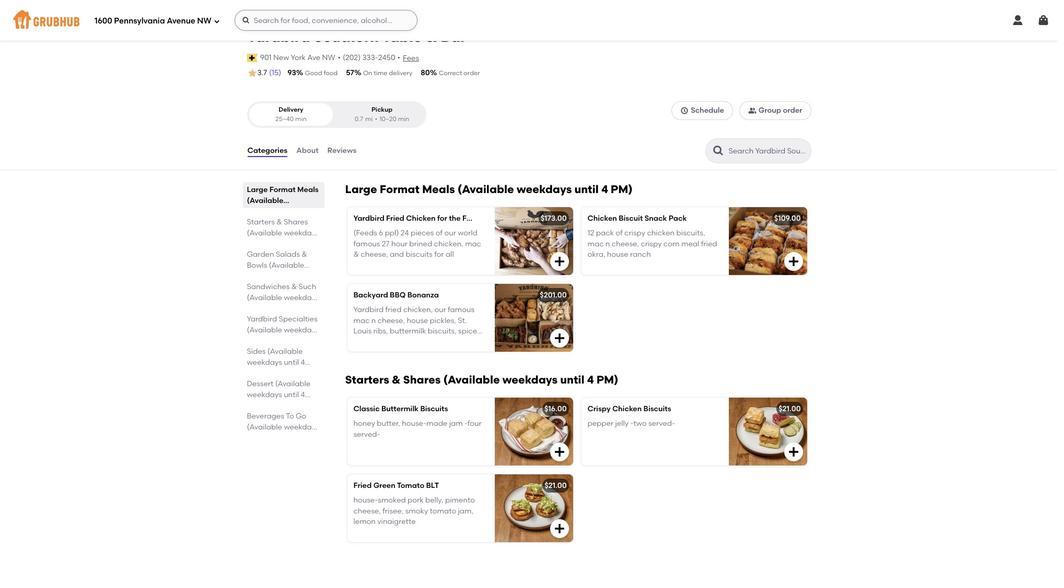 Task type: locate. For each thing, give the bounding box(es) containing it.
fried left 'green'
[[354, 482, 372, 491]]

served- down honey
[[354, 430, 380, 439]]

Search for food, convenience, alcohol... search field
[[234, 10, 417, 31]]

0 horizontal spatial served-
[[354, 430, 380, 439]]

group order
[[759, 106, 802, 115]]

1 horizontal spatial biscuits
[[644, 405, 671, 414]]

order inside "group order" button
[[783, 106, 802, 115]]

fried green tomato blt image
[[495, 475, 573, 543]]

on
[[363, 69, 372, 77]]

shares for starters & shares (available weekdays until 4 pm) garden salads & bowls (available weekdays until 4 pm)
[[284, 218, 308, 227]]

biscuits up 'made'
[[420, 405, 448, 414]]

yardbird fried chicken, our famous mac n cheese, house pickles, st. louis ribs, buttermilk biscuits, spiced cracklins, 1.5# smoked brisket over bacon baked beans
[[354, 306, 482, 357]]

fried right 'meal'
[[701, 240, 717, 249]]

frisee,
[[383, 507, 404, 516]]

honey butter, house-made jam -four served-
[[354, 420, 482, 439]]

2 - from the left
[[631, 420, 634, 429]]

2 min from the left
[[398, 115, 409, 123]]

pm) up beverages
[[247, 402, 260, 411]]

4 inside tab
[[302, 208, 306, 216]]

12
[[588, 229, 594, 238]]

2 horizontal spatial •
[[397, 53, 400, 62]]

weekdays inside large format meals (available weekdays until 4 pm) tab
[[247, 208, 283, 216]]

0.7
[[355, 115, 363, 123]]

0 vertical spatial starters
[[247, 218, 275, 227]]

& inside (feeds 6 ppl) 24 pieces of our world famous 27 hour brined chicken, mac & cheese, and biscuits for all
[[354, 250, 359, 259]]

mac inside (feeds 6 ppl) 24 pieces of our world famous 27 hour brined chicken, mac & cheese, and biscuits for all
[[465, 240, 481, 249]]

• left (202)
[[338, 53, 341, 62]]

1 horizontal spatial house
[[607, 250, 628, 259]]

mac inside 'yardbird fried chicken, our famous mac n cheese, house pickles, st. louis ribs, buttermilk biscuits, spiced cracklins, 1.5# smoked brisket over bacon baked beans'
[[354, 317, 370, 325]]

0 horizontal spatial min
[[295, 115, 307, 123]]

cheese, down 27
[[361, 250, 388, 259]]

shares up salads
[[284, 218, 308, 227]]

biscuits
[[420, 405, 448, 414], [644, 405, 671, 414]]

option group
[[247, 102, 426, 128]]

(15)
[[269, 68, 281, 77]]

biscuits,
[[676, 229, 705, 238], [428, 327, 457, 336]]

4 up dessert (available weekdays until 4 pm) tab
[[301, 359, 305, 367]]

format inside tab
[[270, 186, 296, 194]]

0 horizontal spatial nw
[[197, 16, 211, 25]]

pickup
[[372, 106, 393, 114]]

sandwiches
[[247, 283, 290, 292]]

biscuits, inside 12 pack of crispy chicken biscuits, mac n cheese, crispy corn meal fried okra, house ranch
[[676, 229, 705, 238]]

1 horizontal spatial served-
[[649, 420, 675, 429]]

1 horizontal spatial mac
[[465, 240, 481, 249]]

1 biscuits from the left
[[420, 405, 448, 414]]

1 vertical spatial smoked
[[378, 497, 406, 506]]

$21.00
[[779, 405, 801, 414], [545, 482, 567, 491]]

about
[[296, 146, 319, 155]]

chicken, inside (feeds 6 ppl) 24 pieces of our world famous 27 hour brined chicken, mac & cheese, and biscuits for all
[[434, 240, 463, 249]]

1 horizontal spatial -
[[631, 420, 634, 429]]

of right the "pieces" at the top of the page
[[436, 229, 443, 238]]

1 vertical spatial order
[[783, 106, 802, 115]]

until up garden
[[247, 240, 262, 249]]

for left the
[[437, 214, 447, 223]]

(available down sandwiches
[[247, 294, 282, 303]]

garden salads & bowls (available weekdays until 4 pm) tab
[[247, 249, 320, 292]]

0 horizontal spatial format
[[270, 186, 296, 194]]

backyard bbq bonanza
[[354, 291, 439, 300]]

until up $16.00
[[560, 374, 585, 387]]

correct order
[[439, 69, 480, 77]]

famous
[[354, 240, 380, 249], [448, 306, 475, 315]]

blt
[[426, 482, 439, 491]]

such
[[299, 283, 316, 292]]

order right group
[[783, 106, 802, 115]]

format up yardbird fried chicken for the family
[[380, 183, 420, 196]]

yardbird fried chicken for the family image
[[495, 207, 573, 275]]

n down pack
[[606, 240, 610, 249]]

of right pack
[[616, 229, 623, 238]]

1 vertical spatial our
[[434, 306, 446, 315]]

6
[[379, 229, 383, 238]]

0 horizontal spatial mac
[[354, 317, 370, 325]]

ave
[[307, 53, 320, 62]]

brisket
[[434, 338, 458, 347]]

schedule button
[[672, 102, 733, 120]]

1 vertical spatial starters
[[345, 374, 389, 387]]

shares
[[284, 218, 308, 227], [403, 374, 441, 387]]

classic
[[354, 405, 380, 414]]

snack
[[645, 214, 667, 223]]

• inside pickup 0.7 mi • 10–20 min
[[375, 115, 377, 123]]

0 vertical spatial our
[[444, 229, 456, 238]]

0 horizontal spatial house
[[407, 317, 428, 325]]

0 horizontal spatial order
[[464, 69, 480, 77]]

& left such
[[291, 283, 297, 292]]

1 vertical spatial $21.00
[[545, 482, 567, 491]]

louis
[[354, 327, 372, 336]]

$109.00
[[774, 214, 801, 223]]

yardbird southern table & bar
[[247, 28, 466, 45]]

starters for starters & shares (available weekdays until 4 pm)
[[345, 374, 389, 387]]

chicken, down bonanza
[[403, 306, 433, 315]]

0 vertical spatial order
[[464, 69, 480, 77]]

starters down bacon
[[345, 374, 389, 387]]

0 vertical spatial fried
[[701, 240, 717, 249]]

0 horizontal spatial fried
[[385, 306, 402, 315]]

0 horizontal spatial starters
[[247, 218, 275, 227]]

order for correct order
[[464, 69, 480, 77]]

smoky
[[405, 507, 428, 516]]

& left bar
[[426, 28, 437, 45]]

delivery
[[279, 106, 303, 114]]

cheese, up ranch
[[612, 240, 639, 249]]

1600
[[95, 16, 112, 25]]

dessert
[[247, 380, 273, 389]]

starters for starters & shares (available weekdays until 4 pm) garden salads & bowls (available weekdays until 4 pm)
[[247, 218, 275, 227]]

star icon image
[[247, 68, 257, 78]]

until up 12
[[575, 183, 599, 196]]

0 horizontal spatial shares
[[284, 218, 308, 227]]

yardbird down backyard
[[354, 306, 384, 315]]

nw right ave
[[322, 53, 335, 62]]

format
[[380, 183, 420, 196], [270, 186, 296, 194]]

0 vertical spatial house-
[[402, 420, 426, 429]]

starters & shares (available weekdays until 4 pm) tab
[[247, 217, 320, 249]]

meal
[[681, 240, 699, 249]]

1 horizontal spatial shares
[[403, 374, 441, 387]]

0 vertical spatial crispy
[[625, 229, 645, 238]]

for
[[437, 214, 447, 223], [434, 250, 444, 259]]

chicken up pack
[[588, 214, 617, 223]]

order
[[464, 69, 480, 77], [783, 106, 802, 115]]

people icon image
[[748, 107, 757, 115]]

pm) up yardbird specialties (available weekdays until 4 pm) tab in the left of the page
[[270, 305, 283, 314]]

1 vertical spatial nw
[[322, 53, 335, 62]]

1 vertical spatial chicken,
[[403, 306, 433, 315]]

smoked up frisee,
[[378, 497, 406, 506]]

weekdays up $16.00
[[503, 374, 558, 387]]

0 vertical spatial house
[[607, 250, 628, 259]]

1 horizontal spatial large
[[345, 183, 377, 196]]

0 vertical spatial smoked
[[404, 338, 432, 347]]

biscuits, down pickles,
[[428, 327, 457, 336]]

our down the
[[444, 229, 456, 238]]

(available down beverages
[[247, 423, 282, 432]]

pm) up sides (available weekdays until 4 pm) tab on the bottom left
[[270, 337, 283, 346]]

served-
[[649, 420, 675, 429], [354, 430, 380, 439]]

brined
[[409, 240, 432, 249]]

1 horizontal spatial biscuits,
[[676, 229, 705, 238]]

- inside honey butter, house-made jam -four served-
[[465, 420, 468, 429]]

house inside 'yardbird fried chicken, our famous mac n cheese, house pickles, st. louis ribs, buttermilk biscuits, spiced cracklins, 1.5# smoked brisket over bacon baked beans'
[[407, 317, 428, 325]]

0 horizontal spatial biscuits
[[420, 405, 448, 414]]

0 horizontal spatial biscuits,
[[428, 327, 457, 336]]

large
[[345, 183, 377, 196], [247, 186, 268, 194]]

fried inside 12 pack of crispy chicken biscuits, mac n cheese, crispy corn meal fried okra, house ranch
[[701, 240, 717, 249]]

0 horizontal spatial house-
[[354, 497, 378, 506]]

famous down (feeds
[[354, 240, 380, 249]]

large format meals (available weekdays until 4 pm) up salads
[[247, 186, 319, 227]]

0 horizontal spatial meals
[[297, 186, 319, 194]]

weekdays down dessert
[[247, 391, 282, 400]]

1 horizontal spatial nw
[[322, 53, 335, 62]]

weekdays up sandwiches
[[247, 272, 282, 281]]

(feeds 6 ppl) 24 pieces of our world famous 27 hour brined chicken, mac & cheese, and biscuits for all
[[354, 229, 481, 259]]

shares inside 'starters & shares (available weekdays until 4 pm) garden salads & bowls (available weekdays until 4 pm)'
[[284, 218, 308, 227]]

chicken,
[[434, 240, 463, 249], [403, 306, 433, 315]]

1 vertical spatial famous
[[448, 306, 475, 315]]

& up salads
[[277, 218, 282, 227]]

1 horizontal spatial chicken,
[[434, 240, 463, 249]]

famous inside (feeds 6 ppl) 24 pieces of our world famous 27 hour brined chicken, mac & cheese, and biscuits for all
[[354, 240, 380, 249]]

smoked up "beans"
[[404, 338, 432, 347]]

1 horizontal spatial of
[[616, 229, 623, 238]]

1 vertical spatial for
[[434, 250, 444, 259]]

nw right avenue
[[197, 16, 211, 25]]

1 horizontal spatial n
[[606, 240, 610, 249]]

cheese, up lemon
[[354, 507, 381, 516]]

house- down classic buttermilk biscuits
[[402, 420, 426, 429]]

0 horizontal spatial famous
[[354, 240, 380, 249]]

until up sides
[[247, 337, 262, 346]]

1 horizontal spatial order
[[783, 106, 802, 115]]

1 vertical spatial house
[[407, 317, 428, 325]]

1 vertical spatial biscuits,
[[428, 327, 457, 336]]

• right "mi" at the top left of the page
[[375, 115, 377, 123]]

smoked inside "house-smoked pork belly, pimento cheese, frisee, smoky tomato jam, lemon vinaigrette"
[[378, 497, 406, 506]]

0 vertical spatial n
[[606, 240, 610, 249]]

1 horizontal spatial $21.00
[[779, 405, 801, 414]]

crispy down chicken
[[641, 240, 662, 249]]

0 horizontal spatial $21.00
[[545, 482, 567, 491]]

for left all
[[434, 250, 444, 259]]

1 horizontal spatial fried
[[701, 240, 717, 249]]

0 vertical spatial $21.00
[[779, 405, 801, 414]]

until down sandwiches
[[247, 305, 262, 314]]

chicken up pepper jelly -two served-
[[612, 405, 642, 414]]

0 vertical spatial famous
[[354, 240, 380, 249]]

all
[[446, 250, 454, 259]]

1 vertical spatial house-
[[354, 497, 378, 506]]

0 vertical spatial chicken,
[[434, 240, 463, 249]]

1 vertical spatial n
[[371, 317, 376, 325]]

2 horizontal spatial mac
[[588, 240, 604, 249]]

0 vertical spatial shares
[[284, 218, 308, 227]]

1 vertical spatial crispy
[[641, 240, 662, 249]]

4 up starters & shares (available weekdays until 4 pm) tab
[[302, 208, 306, 216]]

large format meals (available weekdays until 4 pm) inside tab
[[247, 186, 319, 227]]

house right okra,
[[607, 250, 628, 259]]

(available down salads
[[269, 261, 304, 270]]

- right jam
[[465, 420, 468, 429]]

bbq
[[390, 291, 406, 300]]

served- right two at the right bottom of page
[[649, 420, 675, 429]]

our inside 'yardbird fried chicken, our famous mac n cheese, house pickles, st. louis ribs, buttermilk biscuits, spiced cracklins, 1.5# smoked brisket over bacon baked beans'
[[434, 306, 446, 315]]

weekdays down such
[[284, 294, 319, 303]]

0 horizontal spatial fried
[[354, 482, 372, 491]]

pm)
[[611, 183, 633, 196], [247, 218, 261, 227], [270, 240, 283, 249], [247, 283, 260, 292], [270, 305, 283, 314], [270, 337, 283, 346], [247, 370, 260, 378], [597, 374, 618, 387], [247, 402, 260, 411], [270, 434, 283, 443]]

group
[[759, 106, 781, 115]]

crispy chicken biscuits image
[[729, 398, 807, 466]]

0 horizontal spatial chicken,
[[403, 306, 433, 315]]

4 up sides
[[264, 337, 268, 346]]

main navigation navigation
[[0, 0, 1058, 41]]

weekdays down specialties
[[284, 326, 319, 335]]

n up the ribs,
[[371, 317, 376, 325]]

10–20
[[380, 115, 397, 123]]

world
[[458, 229, 478, 238]]

sandwiches & such (available weekdays until 4 pm) tab
[[247, 282, 320, 314]]

spiced
[[458, 327, 482, 336]]

pm) up garden
[[247, 218, 261, 227]]

southern
[[314, 28, 379, 45]]

weekdays down sides
[[247, 359, 282, 367]]

cheese, inside 12 pack of crispy chicken biscuits, mac n cheese, crispy corn meal fried okra, house ranch
[[612, 240, 639, 249]]

fried up the ppl) on the top of page
[[386, 214, 404, 223]]

butter,
[[377, 420, 400, 429]]

until up starters & shares (available weekdays until 4 pm) tab
[[284, 208, 300, 216]]

pork
[[408, 497, 424, 506]]

until
[[575, 183, 599, 196], [284, 208, 300, 216], [247, 240, 262, 249], [284, 272, 299, 281], [247, 305, 262, 314], [247, 337, 262, 346], [284, 359, 299, 367], [560, 374, 585, 387], [284, 391, 299, 400], [247, 434, 262, 443]]

min inside pickup 0.7 mi • 10–20 min
[[398, 115, 409, 123]]

ranch
[[630, 250, 651, 259]]

0 horizontal spatial large format meals (available weekdays until 4 pm)
[[247, 186, 319, 227]]

svg image
[[1012, 14, 1024, 27], [1037, 14, 1050, 27], [680, 107, 689, 115], [787, 256, 800, 268], [553, 332, 566, 345], [787, 446, 800, 459]]

meals
[[422, 183, 455, 196], [297, 186, 319, 194]]

good
[[305, 69, 322, 77]]

mac up louis at left bottom
[[354, 317, 370, 325]]

yardbird up (feeds
[[354, 214, 384, 223]]

chicken, up all
[[434, 240, 463, 249]]

& down (feeds
[[354, 250, 359, 259]]

our up pickles,
[[434, 306, 446, 315]]

large format meals (available weekdays until 4 pm) up family
[[345, 183, 633, 196]]

min inside delivery 25–40 min
[[295, 115, 307, 123]]

0 horizontal spatial -
[[465, 420, 468, 429]]

yardbird inside 'yardbird fried chicken, our famous mac n cheese, house pickles, st. louis ribs, buttermilk biscuits, spiced cracklins, 1.5# smoked brisket over bacon baked beans'
[[354, 306, 384, 315]]

ppl)
[[385, 229, 399, 238]]

for inside (feeds 6 ppl) 24 pieces of our world famous 27 hour brined chicken, mac & cheese, and biscuits for all
[[434, 250, 444, 259]]

1 horizontal spatial house-
[[402, 420, 426, 429]]

delivery 25–40 min
[[275, 106, 307, 123]]

0 vertical spatial biscuits,
[[676, 229, 705, 238]]

svg image
[[242, 16, 250, 25], [214, 18, 220, 24], [553, 256, 566, 268], [553, 446, 566, 459], [553, 523, 566, 536]]

0 horizontal spatial large
[[247, 186, 268, 194]]

pieces
[[411, 229, 434, 238]]

- right jelly
[[631, 420, 634, 429]]

backyard
[[354, 291, 388, 300]]

min right 10–20
[[398, 115, 409, 123]]

beverages to go (available weekdays until 4 pm) tab
[[247, 411, 320, 443]]

(available down "over"
[[443, 374, 500, 387]]

-
[[465, 420, 468, 429], [631, 420, 634, 429]]

0 horizontal spatial n
[[371, 317, 376, 325]]

sides
[[247, 348, 266, 356]]

family
[[462, 214, 486, 223]]

starters inside 'starters & shares (available weekdays until 4 pm) garden salads & bowls (available weekdays until 4 pm)'
[[247, 218, 275, 227]]

1 of from the left
[[436, 229, 443, 238]]

weekdays down "go"
[[284, 423, 319, 432]]

4
[[601, 183, 608, 196], [302, 208, 306, 216], [264, 240, 268, 249], [301, 272, 305, 281], [264, 305, 268, 314], [264, 337, 268, 346], [301, 359, 305, 367], [587, 374, 594, 387], [301, 391, 305, 400], [264, 434, 268, 443]]

large down reviews button
[[345, 183, 377, 196]]

$21.00 for pepper jelly -two served-
[[779, 405, 801, 414]]

0 vertical spatial nw
[[197, 16, 211, 25]]

(feeds
[[354, 229, 377, 238]]

until inside tab
[[284, 208, 300, 216]]

tomato
[[397, 482, 424, 491]]

1 horizontal spatial starters
[[345, 374, 389, 387]]

pickup 0.7 mi • 10–20 min
[[355, 106, 409, 123]]

1 horizontal spatial min
[[398, 115, 409, 123]]

1 horizontal spatial •
[[375, 115, 377, 123]]

mac up okra,
[[588, 240, 604, 249]]

okra,
[[588, 250, 605, 259]]

1 vertical spatial fried
[[385, 306, 402, 315]]

0 horizontal spatial of
[[436, 229, 443, 238]]

4 up crispy
[[587, 374, 594, 387]]

pm) inside tab
[[247, 218, 261, 227]]

1 horizontal spatial famous
[[448, 306, 475, 315]]

1 vertical spatial served-
[[354, 430, 380, 439]]

2 biscuits from the left
[[644, 405, 671, 414]]

chicken
[[406, 214, 436, 223], [588, 214, 617, 223], [612, 405, 642, 414]]

• right 2450
[[397, 53, 400, 62]]

svg image for yardbird fried chicken for the family
[[553, 256, 566, 268]]

chicken, inside 'yardbird fried chicken, our famous mac n cheese, house pickles, st. louis ribs, buttermilk biscuits, spiced cracklins, 1.5# smoked brisket over bacon baked beans'
[[403, 306, 433, 315]]

1 - from the left
[[465, 420, 468, 429]]

0 vertical spatial fried
[[386, 214, 404, 223]]

famous up st.
[[448, 306, 475, 315]]

1 min from the left
[[295, 115, 307, 123]]

shares for starters & shares (available weekdays until 4 pm)
[[403, 374, 441, 387]]

min down delivery
[[295, 115, 307, 123]]

1 vertical spatial shares
[[403, 374, 441, 387]]

meals down about button
[[297, 186, 319, 194]]

large down the categories button
[[247, 186, 268, 194]]

format down the categories button
[[270, 186, 296, 194]]

& down baked
[[392, 374, 401, 387]]

meals up the
[[422, 183, 455, 196]]

biscuits for two
[[644, 405, 671, 414]]

ribs,
[[373, 327, 388, 336]]

classic buttermilk biscuits image
[[495, 398, 573, 466]]

sandwiches & such (available weekdays until 4 pm) yardbird specialties (available weekdays until 4 pm) sides (available weekdays until 4 pm) dessert (available weekdays until 4 pm) beverages to go (available weekdays until 4 pm)
[[247, 283, 319, 443]]

333-
[[362, 53, 378, 62]]

(available down sides (available weekdays until 4 pm) tab on the bottom left
[[275, 380, 311, 389]]

2 of from the left
[[616, 229, 623, 238]]



Task type: describe. For each thing, give the bounding box(es) containing it.
crispy chicken biscuits
[[588, 405, 671, 414]]

beans
[[403, 348, 425, 357]]

901 new york ave nw
[[260, 53, 335, 62]]

yardbird southern table & bar logo image
[[766, 1, 803, 37]]

chicken up the "pieces" at the top of the page
[[406, 214, 436, 223]]

n inside 12 pack of crispy chicken biscuits, mac n cheese, crispy corn meal fried okra, house ranch
[[606, 240, 610, 249]]

pm) down bowls
[[247, 283, 260, 292]]

pm) down beverages
[[270, 434, 283, 443]]

(available up family
[[458, 183, 514, 196]]

reviews
[[327, 146, 357, 155]]

svg image for classic buttermilk biscuits
[[553, 446, 566, 459]]

smoked inside 'yardbird fried chicken, our famous mac n cheese, house pickles, st. louis ribs, buttermilk biscuits, spiced cracklins, 1.5# smoked brisket over bacon baked beans'
[[404, 338, 432, 347]]

pack
[[669, 214, 687, 223]]

until down beverages
[[247, 434, 262, 443]]

pm) up crispy
[[597, 374, 618, 387]]

until up such
[[284, 272, 299, 281]]

schedule
[[691, 106, 724, 115]]

yardbird fried chicken for the family
[[354, 214, 486, 223]]

go
[[296, 412, 306, 421]]

1 horizontal spatial meals
[[422, 183, 455, 196]]

3.7
[[257, 69, 267, 77]]

bowls
[[247, 261, 267, 270]]

(available up garden
[[247, 229, 282, 238]]

(available inside tab
[[247, 197, 283, 205]]

our inside (feeds 6 ppl) 24 pieces of our world famous 27 hour brined chicken, mac & cheese, and biscuits for all
[[444, 229, 456, 238]]

weekdays up salads
[[284, 229, 319, 238]]

corn
[[664, 240, 680, 249]]

classic buttermilk biscuits
[[354, 405, 448, 414]]

table
[[382, 28, 422, 45]]

york
[[291, 53, 306, 62]]

pennsylvania
[[114, 16, 165, 25]]

fried green tomato blt
[[354, 482, 439, 491]]

pepper
[[588, 420, 614, 429]]

Search Yardbird Southern Table & Bar search field
[[728, 146, 808, 156]]

reviews button
[[327, 132, 357, 170]]

meals inside tab
[[297, 186, 319, 194]]

bar
[[441, 28, 466, 45]]

beverages
[[247, 412, 284, 421]]

$201.00
[[540, 291, 567, 300]]

buttermilk
[[390, 327, 426, 336]]

sides (available weekdays until 4 pm) tab
[[247, 347, 320, 378]]

0 horizontal spatial •
[[338, 53, 341, 62]]

svg image for fried green tomato blt
[[553, 523, 566, 536]]

of inside 12 pack of crispy chicken biscuits, mac n cheese, crispy corn meal fried okra, house ranch
[[616, 229, 623, 238]]

salads
[[276, 250, 300, 259]]

crispy
[[588, 405, 611, 414]]

4 up such
[[301, 272, 305, 281]]

fees
[[403, 54, 419, 63]]

901 new york ave nw button
[[260, 52, 336, 64]]

until up dessert (available weekdays until 4 pm) tab
[[284, 359, 299, 367]]

fees button
[[402, 53, 420, 64]]

served- inside honey butter, house-made jam -four served-
[[354, 430, 380, 439]]

large inside tab
[[247, 186, 268, 194]]

cheese, inside 'yardbird fried chicken, our famous mac n cheese, house pickles, st. louis ribs, buttermilk biscuits, spiced cracklins, 1.5# smoked brisket over bacon baked beans'
[[378, 317, 405, 325]]

house-smoked pork belly, pimento cheese, frisee, smoky tomato jam, lemon vinaigrette
[[354, 497, 475, 527]]

svg image inside schedule button
[[680, 107, 689, 115]]

bonanza
[[407, 291, 439, 300]]

biscuits
[[406, 250, 433, 259]]

specialties
[[279, 315, 317, 324]]

57
[[346, 68, 354, 77]]

pack
[[596, 229, 614, 238]]

cheese, inside "house-smoked pork belly, pimento cheese, frisee, smoky tomato jam, lemon vinaigrette"
[[354, 507, 381, 516]]

4 up "go"
[[301, 391, 305, 400]]

4 up chicken biscuit snack pack
[[601, 183, 608, 196]]

of inside (feeds 6 ppl) 24 pieces of our world famous 27 hour brined chicken, mac & cheese, and biscuits for all
[[436, 229, 443, 238]]

order for group order
[[783, 106, 802, 115]]

n inside 'yardbird fried chicken, our famous mac n cheese, house pickles, st. louis ribs, buttermilk biscuits, spiced cracklins, 1.5# smoked brisket over bacon baked beans'
[[371, 317, 376, 325]]

cracklins,
[[354, 338, 387, 347]]

large format meals (available weekdays until 4 pm) tab
[[247, 185, 320, 227]]

pimento
[[445, 497, 475, 506]]

yardbird for yardbird southern table & bar
[[247, 28, 310, 45]]

27
[[382, 240, 390, 249]]

& right salads
[[302, 250, 307, 259]]

nw inside "main navigation" navigation
[[197, 16, 211, 25]]

tomato
[[430, 507, 456, 516]]

(202) 333-2450 button
[[343, 53, 395, 63]]

four
[[468, 420, 482, 429]]

901
[[260, 53, 272, 62]]

and
[[390, 250, 404, 259]]

two
[[634, 420, 647, 429]]

1 horizontal spatial fried
[[386, 214, 404, 223]]

4 down beverages
[[264, 434, 268, 443]]

(202)
[[343, 53, 361, 62]]

jelly
[[615, 420, 629, 429]]

(available up sides
[[247, 326, 282, 335]]

buttermilk
[[381, 405, 419, 414]]

4 up garden
[[264, 240, 268, 249]]

yardbird for yardbird fried chicken for the family
[[354, 214, 384, 223]]

mi
[[365, 115, 373, 123]]

1 horizontal spatial format
[[380, 183, 420, 196]]

categories
[[247, 146, 288, 155]]

until up to
[[284, 391, 299, 400]]

1.5#
[[389, 338, 403, 347]]

avenue
[[167, 16, 195, 25]]

pm) up biscuit
[[611, 183, 633, 196]]

yardbird inside the "sandwiches & such (available weekdays until 4 pm) yardbird specialties (available weekdays until 4 pm) sides (available weekdays until 4 pm) dessert (available weekdays until 4 pm) beverages to go (available weekdays until 4 pm)"
[[247, 315, 277, 324]]

0 vertical spatial served-
[[649, 420, 675, 429]]

mac inside 12 pack of crispy chicken biscuits, mac n cheese, crispy corn meal fried okra, house ranch
[[588, 240, 604, 249]]

cheese, inside (feeds 6 ppl) 24 pieces of our world famous 27 hour brined chicken, mac & cheese, and biscuits for all
[[361, 250, 388, 259]]

food
[[324, 69, 338, 77]]

correct
[[439, 69, 462, 77]]

house inside 12 pack of crispy chicken biscuits, mac n cheese, crispy corn meal fried okra, house ranch
[[607, 250, 628, 259]]

pm) up dessert
[[247, 370, 260, 378]]

fried inside 'yardbird fried chicken, our famous mac n cheese, house pickles, st. louis ribs, buttermilk biscuits, spiced cracklins, 1.5# smoked brisket over bacon baked beans'
[[385, 306, 402, 315]]

(available down yardbird specialties (available weekdays until 4 pm) tab in the left of the page
[[267, 348, 303, 356]]

2450
[[378, 53, 395, 62]]

green
[[373, 482, 395, 491]]

chicken biscuit snack pack
[[588, 214, 687, 223]]

categories button
[[247, 132, 288, 170]]

about button
[[296, 132, 319, 170]]

biscuit
[[619, 214, 643, 223]]

new
[[273, 53, 289, 62]]

pickles,
[[430, 317, 456, 325]]

starters & shares (available weekdays until 4 pm)
[[345, 374, 618, 387]]

house- inside "house-smoked pork belly, pimento cheese, frisee, smoky tomato jam, lemon vinaigrette"
[[354, 497, 378, 506]]

80
[[421, 68, 430, 77]]

lemon
[[354, 518, 376, 527]]

baked
[[378, 348, 401, 357]]

backyard bbq bonanza image
[[495, 284, 573, 352]]

biscuits, inside 'yardbird fried chicken, our famous mac n cheese, house pickles, st. louis ribs, buttermilk biscuits, spiced cracklins, 1.5# smoked brisket over bacon baked beans'
[[428, 327, 457, 336]]

1 vertical spatial fried
[[354, 482, 372, 491]]

1 horizontal spatial large format meals (available weekdays until 4 pm)
[[345, 183, 633, 196]]

weekdays up $173.00
[[517, 183, 572, 196]]

biscuits for made
[[420, 405, 448, 414]]

house- inside honey butter, house-made jam -four served-
[[402, 420, 426, 429]]

chicken biscuit snack pack image
[[729, 207, 807, 275]]

1600 pennsylvania avenue nw
[[95, 16, 211, 25]]

subscription pass image
[[247, 54, 257, 62]]

garden
[[247, 250, 274, 259]]

starters & shares (available weekdays until 4 pm) garden salads & bowls (available weekdays until 4 pm)
[[247, 218, 319, 292]]

yardbird for yardbird fried chicken, our famous mac n cheese, house pickles, st. louis ribs, buttermilk biscuits, spiced cracklins, 1.5# smoked brisket over bacon baked beans
[[354, 306, 384, 315]]

made
[[426, 420, 447, 429]]

over
[[459, 338, 475, 347]]

$173.00
[[541, 214, 567, 223]]

& inside the "sandwiches & such (available weekdays until 4 pm) yardbird specialties (available weekdays until 4 pm) sides (available weekdays until 4 pm) dessert (available weekdays until 4 pm) beverages to go (available weekdays until 4 pm)"
[[291, 283, 297, 292]]

option group containing delivery 25–40 min
[[247, 102, 426, 128]]

search icon image
[[712, 145, 725, 157]]

0 vertical spatial for
[[437, 214, 447, 223]]

4 down sandwiches
[[264, 305, 268, 314]]

nw inside button
[[322, 53, 335, 62]]

hour
[[391, 240, 408, 249]]

yardbird specialties (available weekdays until 4 pm) tab
[[247, 314, 320, 346]]

dessert (available weekdays until 4 pm) tab
[[247, 379, 320, 411]]

famous inside 'yardbird fried chicken, our famous mac n cheese, house pickles, st. louis ribs, buttermilk biscuits, spiced cracklins, 1.5# smoked brisket over bacon baked beans'
[[448, 306, 475, 315]]

honey
[[354, 420, 375, 429]]

24
[[401, 229, 409, 238]]

time
[[374, 69, 387, 77]]

$21.00 for house-smoked pork belly, pimento cheese, frisee, smoky tomato jam, lemon vinaigrette
[[545, 482, 567, 491]]

pm) up salads
[[270, 240, 283, 249]]



Task type: vqa. For each thing, say whether or not it's contained in the screenshot.
Specials
no



